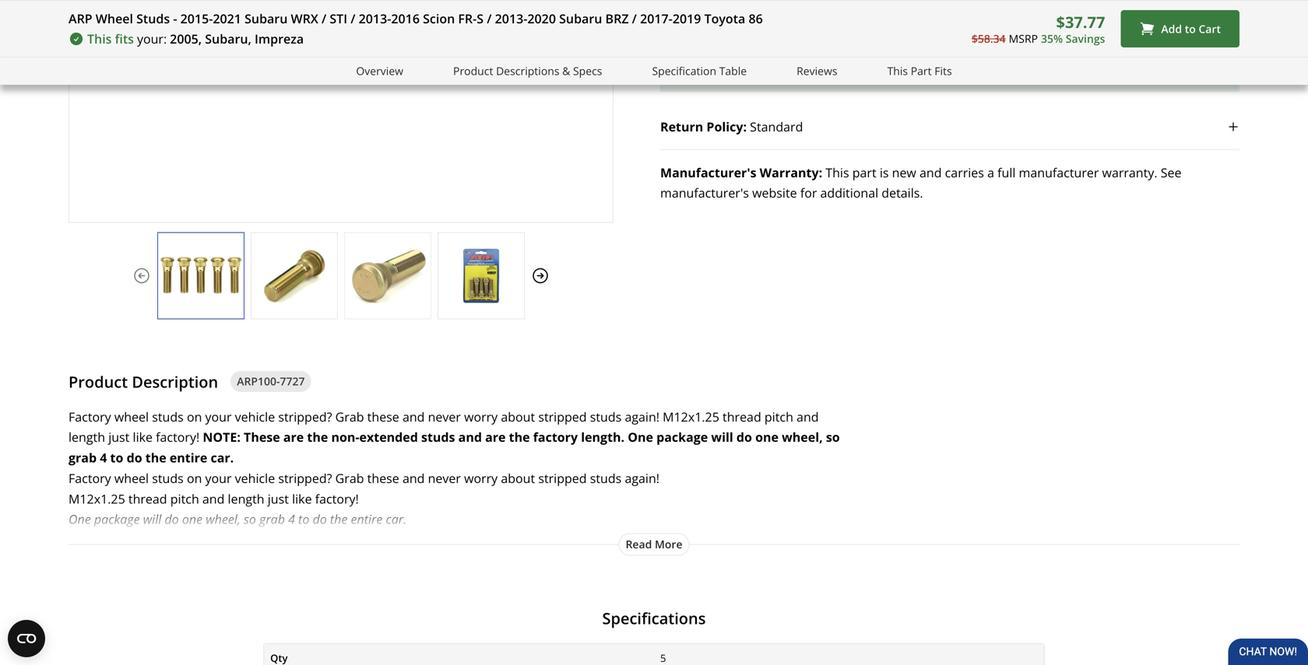 Task type: locate. For each thing, give the bounding box(es) containing it.
this fits your: 2005, subaru, impreza down 2015-
[[87, 30, 304, 47]]

savings
[[1066, 31, 1106, 46]]

stripped? down the non-
[[278, 470, 332, 487]]

are left able
[[542, 594, 561, 611]]

1 horizontal spatial like
[[292, 491, 312, 508]]

2 never from the top
[[428, 470, 461, 487]]

on
[[187, 409, 202, 425], [187, 470, 202, 487]]

a
[[988, 164, 995, 181]]

product down fr-
[[453, 63, 493, 78]]

2 factory from the top
[[69, 470, 111, 487]]

note:
[[203, 429, 241, 446]]

1 vertical spatial car.
[[386, 512, 407, 528]]

/ right sti
[[351, 10, 356, 27]]

1 horizontal spatial factory!
[[315, 491, 359, 508]]

0 horizontal spatial one
[[182, 512, 203, 528]]

qty
[[270, 652, 288, 666]]

entire up from
[[351, 512, 383, 528]]

your: up "return policy: standard"
[[735, 67, 765, 84]]

wheel up strength
[[171, 573, 206, 590]]

m12x1.25
[[663, 409, 720, 425], [69, 491, 125, 508]]

product for product descriptions & specs
[[453, 63, 493, 78]]

1 vertical spatial impreza
[[853, 67, 902, 84]]

your inside factory wheel studs on your vehicle stripped? grab these and never worry about stripped studs again!  m12x1.25 thread pitch and length just like factory!
[[205, 409, 232, 425]]

subaru down read
[[625, 553, 667, 569]]

overview
[[356, 63, 404, 78]]

2 vertical spatial for
[[355, 594, 371, 611]]

0 horizontal spatial these
[[244, 429, 280, 446]]

m12x1.25 inside factory wheel studs on your vehicle stripped? grab these and never worry about stripped studs again!  m12x1.25 thread pitch and length just like factory!
[[663, 409, 720, 425]]

2 worry from the top
[[464, 470, 498, 487]]

factory! down the non-
[[315, 491, 359, 508]]

1 horizontal spatial arp
[[145, 573, 168, 590]]

2 / from the left
[[351, 10, 356, 27]]

0 vertical spatial 4
[[100, 450, 107, 467]]

0 vertical spatial product
[[453, 63, 493, 78]]

are left the non-
[[283, 429, 304, 446]]

1 worry from the top
[[464, 409, 498, 425]]

car.
[[211, 450, 234, 467], [386, 512, 407, 528]]

arp up tensile
[[145, 573, 168, 590]]

these up extended
[[367, 409, 399, 425]]

1 vertical spatial applications.
[[409, 614, 482, 631]]

studs
[[152, 409, 184, 425], [590, 409, 622, 425], [421, 429, 455, 446], [152, 470, 184, 487], [590, 470, 622, 487], [209, 573, 241, 590], [507, 594, 539, 611]]

1 vertical spatial will
[[143, 512, 161, 528]]

0 horizontal spatial applications.
[[69, 573, 142, 590]]

reviews link
[[797, 62, 838, 80]]

2 your from the top
[[205, 470, 232, 487]]

again!
[[625, 409, 660, 425], [625, 470, 660, 487]]

factory inside note: these are the non-extended studs and are the factory length. one package will do one wheel, so grab 4 to do the entire car. factory wheel studs on your vehicle stripped?  grab these and never worry about stripped studs again! m12x1.25 thread pitch and length just like factory! one package will do one wheel, so grab 4 to do the entire car. press release wheel stud kit for subaru wrx/brz & scion frs applications. arp wheel studs are manufactured from premium grade heat treated 8740 chrome moly steel, nominally rated at 200,000 psi tensile strength and cadmium plated for extra durability. these studs are able to easily handle the tremendous acceleration shock loads and lateral forces found in racing applications.
[[69, 470, 111, 487]]

1 horizontal spatial thread
[[723, 409, 762, 425]]

impreza left "part"
[[853, 67, 902, 84]]

0 horizontal spatial product
[[69, 371, 128, 393]]

0 vertical spatial entire
[[170, 450, 207, 467]]

1 again! from the top
[[625, 409, 660, 425]]

this down wheel
[[87, 30, 112, 47]]

1 horizontal spatial m12x1.25
[[663, 409, 720, 425]]

1 horizontal spatial this fits your: 2005, subaru, impreza
[[685, 67, 902, 84]]

1 your from the top
[[205, 409, 232, 425]]

and inside this part is new and carries a full manufacturer warranty. see manufacturer's website for additional details.
[[920, 164, 942, 181]]

vehicle down arp100-
[[235, 409, 275, 425]]

part
[[911, 63, 932, 78]]

/ right the s
[[487, 10, 492, 27]]

0 vertical spatial worry
[[464, 409, 498, 425]]

0 horizontal spatial package
[[94, 512, 140, 528]]

0 vertical spatial 2005,
[[170, 30, 202, 47]]

0 horizontal spatial your:
[[137, 30, 167, 47]]

about inside note: these are the non-extended studs and are the factory length. one package will do one wheel, so grab 4 to do the entire car. factory wheel studs on your vehicle stripped?  grab these and never worry about stripped studs again! m12x1.25 thread pitch and length just like factory! one package will do one wheel, so grab 4 to do the entire car. press release wheel stud kit for subaru wrx/brz & scion frs applications. arp wheel studs are manufactured from premium grade heat treated 8740 chrome moly steel, nominally rated at 200,000 psi tensile strength and cadmium plated for extra durability. these studs are able to easily handle the tremendous acceleration shock loads and lateral forces found in racing applications.
[[501, 470, 535, 487]]

this left table
[[685, 67, 710, 84]]

the
[[307, 429, 328, 446], [509, 429, 530, 446], [145, 450, 166, 467], [330, 512, 348, 528], [686, 594, 705, 611]]

scion left fr-
[[423, 10, 455, 27]]

1 vertical spatial never
[[428, 470, 461, 487]]

&
[[562, 63, 570, 78], [727, 553, 736, 569]]

the left the non-
[[307, 429, 328, 446]]

vehicle down note:
[[235, 470, 275, 487]]

0 vertical spatial so
[[826, 429, 840, 446]]

stripped up factory
[[538, 409, 587, 425]]

200,000
[[69, 594, 115, 611]]

1 / from the left
[[322, 10, 327, 27]]

0 vertical spatial grab
[[335, 409, 364, 425]]

read more
[[626, 537, 683, 552]]

one
[[756, 429, 779, 446], [182, 512, 203, 528]]

2005, down -
[[170, 30, 202, 47]]

factory wheel studs on your vehicle stripped? grab these and never worry about stripped studs again!  m12x1.25 thread pitch and length just like factory!
[[69, 409, 819, 446]]

1 vertical spatial just
[[268, 491, 289, 508]]

product descriptions & specs
[[453, 63, 602, 78]]

1 vertical spatial product
[[69, 371, 128, 393]]

1 these from the top
[[367, 409, 399, 425]]

your up note:
[[205, 409, 232, 425]]

1 vertical spatial thread
[[128, 491, 167, 508]]

0 vertical spatial thread
[[723, 409, 762, 425]]

0 horizontal spatial length
[[69, 429, 105, 446]]

grab up the non-
[[335, 409, 364, 425]]

2005, right table
[[768, 67, 800, 84]]

scion up rated
[[739, 553, 770, 569]]

the left factory
[[509, 429, 530, 446]]

2 about from the top
[[501, 470, 535, 487]]

1 horizontal spatial pitch
[[765, 409, 794, 425]]

4
[[100, 450, 107, 467], [288, 512, 295, 528]]

factory
[[69, 409, 111, 425], [69, 470, 111, 487]]

2016
[[391, 10, 420, 27]]

wheel up the treated
[[521, 553, 555, 569]]

1 vehicle from the top
[[235, 409, 275, 425]]

for up in
[[355, 594, 371, 611]]

0 horizontal spatial m12x1.25
[[69, 491, 125, 508]]

this part fits link
[[888, 62, 952, 80]]

your: down studs
[[137, 30, 167, 47]]

0 vertical spatial stripped
[[538, 409, 587, 425]]

your down note:
[[205, 470, 232, 487]]

1 vertical spatial on
[[187, 470, 202, 487]]

1 never from the top
[[428, 409, 461, 425]]

these inside note: these are the non-extended studs and are the factory length. one package will do one wheel, so grab 4 to do the entire car. factory wheel studs on your vehicle stripped?  grab these and never worry about stripped studs again! m12x1.25 thread pitch and length just like factory! one package will do one wheel, so grab 4 to do the entire car. press release wheel stud kit for subaru wrx/brz & scion frs applications. arp wheel studs are manufactured from premium grade heat treated 8740 chrome moly steel, nominally rated at 200,000 psi tensile strength and cadmium plated for extra durability. these studs are able to easily handle the tremendous acceleration shock loads and lateral forces found in racing applications.
[[367, 470, 399, 487]]

psi
[[118, 594, 134, 611]]

0 horizontal spatial subaru
[[245, 10, 288, 27]]

impreza down the wrx
[[255, 30, 304, 47]]

0 vertical spatial on
[[187, 409, 202, 425]]

0 horizontal spatial scion
[[423, 10, 455, 27]]

0 vertical spatial this fits your: 2005, subaru, impreza
[[87, 30, 304, 47]]

stripped? inside note: these are the non-extended studs and are the factory length. one package will do one wheel, so grab 4 to do the entire car. factory wheel studs on your vehicle stripped?  grab these and never worry about stripped studs again! m12x1.25 thread pitch and length just like factory! one package will do one wheel, so grab 4 to do the entire car. press release wheel stud kit for subaru wrx/brz & scion frs applications. arp wheel studs are manufactured from premium grade heat treated 8740 chrome moly steel, nominally rated at 200,000 psi tensile strength and cadmium plated for extra durability. these studs are able to easily handle the tremendous acceleration shock loads and lateral forces found in racing applications.
[[278, 470, 332, 487]]

subaru left the wrx
[[245, 10, 288, 27]]

35%
[[1041, 31, 1063, 46]]

1 vertical spatial factory!
[[315, 491, 359, 508]]

subaru left the brz
[[559, 10, 602, 27]]

fits down wheel
[[115, 30, 134, 47]]

1 horizontal spatial impreza
[[853, 67, 902, 84]]

0 horizontal spatial 2013-
[[359, 10, 391, 27]]

1 factory from the top
[[69, 409, 111, 425]]

again! inside factory wheel studs on your vehicle stripped? grab these and never worry about stripped studs again!  m12x1.25 thread pitch and length just like factory!
[[625, 409, 660, 425]]

0 vertical spatial about
[[501, 409, 535, 425]]

2 horizontal spatial subaru
[[625, 553, 667, 569]]

0 horizontal spatial subaru,
[[205, 30, 251, 47]]

arp
[[69, 10, 92, 27], [145, 573, 168, 590]]

2 vehicle from the top
[[235, 470, 275, 487]]

2 on from the top
[[187, 470, 202, 487]]

0 vertical spatial your
[[205, 409, 232, 425]]

1 grab from the top
[[335, 409, 364, 425]]

vehicle inside factory wheel studs on your vehicle stripped? grab these and never worry about stripped studs again!  m12x1.25 thread pitch and length just like factory!
[[235, 409, 275, 425]]

stripped? down 7727 on the bottom left of the page
[[278, 409, 332, 425]]

again! inside note: these are the non-extended studs and are the factory length. one package will do one wheel, so grab 4 to do the entire car. factory wheel studs on your vehicle stripped?  grab these and never worry about stripped studs again! m12x1.25 thread pitch and length just like factory! one package will do one wheel, so grab 4 to do the entire car. press release wheel stud kit for subaru wrx/brz & scion frs applications. arp wheel studs are manufactured from premium grade heat treated 8740 chrome moly steel, nominally rated at 200,000 psi tensile strength and cadmium plated for extra durability. these studs are able to easily handle the tremendous acceleration shock loads and lateral forces found in racing applications.
[[625, 470, 660, 487]]

easily
[[607, 594, 640, 611]]

1 vertical spatial grab
[[335, 470, 364, 487]]

4 arp100-7727 arp wheel studs - 2015+ wrx / 2015+ sti / 2013+ ft86, image from the left
[[439, 248, 524, 303]]

1 horizontal spatial your:
[[735, 67, 765, 84]]

length inside note: these are the non-extended studs and are the factory length. one package will do one wheel, so grab 4 to do the entire car. factory wheel studs on your vehicle stripped?  grab these and never worry about stripped studs again! m12x1.25 thread pitch and length just like factory! one package will do one wheel, so grab 4 to do the entire car. press release wheel stud kit for subaru wrx/brz & scion frs applications. arp wheel studs are manufactured from premium grade heat treated 8740 chrome moly steel, nominally rated at 200,000 psi tensile strength and cadmium plated for extra durability. these studs are able to easily handle the tremendous acceleration shock loads and lateral forces found in racing applications.
[[228, 491, 265, 508]]

this
[[87, 30, 112, 47], [888, 63, 908, 78], [685, 67, 710, 84], [826, 164, 849, 181]]

0 vertical spatial vehicle
[[235, 409, 275, 425]]

applications. up 200,000
[[69, 573, 142, 590]]

0 vertical spatial your:
[[137, 30, 167, 47]]

$37.77
[[1057, 11, 1106, 33]]

these
[[244, 429, 280, 446], [469, 594, 504, 611]]

0 horizontal spatial 2005,
[[170, 30, 202, 47]]

2013-
[[359, 10, 391, 27], [495, 10, 528, 27]]

about up factory
[[501, 409, 535, 425]]

1 horizontal spatial grab
[[259, 512, 285, 528]]

2 again! from the top
[[625, 470, 660, 487]]

grab inside factory wheel studs on your vehicle stripped? grab these and never worry about stripped studs again!  m12x1.25 thread pitch and length just like factory!
[[335, 409, 364, 425]]

add
[[1162, 21, 1182, 36]]

2017-
[[640, 10, 673, 27]]

0 vertical spatial fits
[[115, 30, 134, 47]]

fits
[[115, 30, 134, 47], [713, 67, 732, 84]]

for right kit
[[605, 553, 622, 569]]

/
[[322, 10, 327, 27], [351, 10, 356, 27], [487, 10, 492, 27], [632, 10, 637, 27]]

scion
[[423, 10, 455, 27], [739, 553, 770, 569]]

0 horizontal spatial pitch
[[170, 491, 199, 508]]

arp100-7727 arp wheel studs - 2015+ wrx / 2015+ sti / 2013+ ft86, image
[[158, 248, 244, 303], [252, 248, 337, 303], [345, 248, 431, 303], [439, 248, 524, 303]]

0 vertical spatial one
[[756, 429, 779, 446]]

0 horizontal spatial one
[[69, 512, 91, 528]]

in
[[356, 614, 367, 631]]

subaru, down 2021
[[205, 30, 251, 47]]

about down factory
[[501, 470, 535, 487]]

one right length.
[[628, 429, 654, 446]]

product
[[453, 63, 493, 78], [69, 371, 128, 393]]

2013- right sti
[[359, 10, 391, 27]]

grab
[[335, 409, 364, 425], [335, 470, 364, 487]]

1 vertical spatial these
[[367, 470, 399, 487]]

heat
[[477, 573, 503, 590]]

0 vertical spatial m12x1.25
[[663, 409, 720, 425]]

0 horizontal spatial fits
[[115, 30, 134, 47]]

1 vertical spatial 2005,
[[768, 67, 800, 84]]

brz
[[606, 10, 629, 27]]

length.
[[581, 429, 625, 446]]

arp100-
[[237, 374, 280, 389]]

msrp
[[1009, 31, 1038, 46]]

1 vertical spatial stripped
[[538, 470, 587, 487]]

1 vertical spatial package
[[94, 512, 140, 528]]

0 vertical spatial scion
[[423, 10, 455, 27]]

applications. down durability.
[[409, 614, 482, 631]]

cart
[[1199, 21, 1221, 36]]

product left description
[[69, 371, 128, 393]]

1 vertical spatial your
[[205, 470, 232, 487]]

just inside note: these are the non-extended studs and are the factory length. one package will do one wheel, so grab 4 to do the entire car. factory wheel studs on your vehicle stripped?  grab these and never worry about stripped studs again! m12x1.25 thread pitch and length just like factory! one package will do one wheel, so grab 4 to do the entire car. press release wheel stud kit for subaru wrx/brz & scion frs applications. arp wheel studs are manufactured from premium grade heat treated 8740 chrome moly steel, nominally rated at 200,000 psi tensile strength and cadmium plated for extra durability. these studs are able to easily handle the tremendous acceleration shock loads and lateral forces found in racing applications.
[[268, 491, 289, 508]]

1 on from the top
[[187, 409, 202, 425]]

this up the additional
[[826, 164, 849, 181]]

1 about from the top
[[501, 409, 535, 425]]

strength
[[179, 594, 228, 611]]

1 horizontal spatial one
[[628, 429, 654, 446]]

factory! left note:
[[156, 429, 200, 446]]

0 horizontal spatial grab
[[69, 450, 97, 467]]

1 stripped from the top
[[538, 409, 587, 425]]

stripped inside factory wheel studs on your vehicle stripped? grab these and never worry about stripped studs again!  m12x1.25 thread pitch and length just like factory!
[[538, 409, 587, 425]]

/ right the brz
[[632, 10, 637, 27]]

your
[[205, 409, 232, 425], [205, 470, 232, 487]]

1 vertical spatial about
[[501, 470, 535, 487]]

stripped down factory
[[538, 470, 587, 487]]

2 these from the top
[[367, 470, 399, 487]]

entire down note:
[[170, 450, 207, 467]]

0 horizontal spatial factory!
[[156, 429, 200, 446]]

these down extended
[[367, 470, 399, 487]]

0 vertical spatial will
[[711, 429, 734, 446]]

0 vertical spatial like
[[133, 429, 153, 446]]

impreza
[[255, 30, 304, 47], [853, 67, 902, 84]]

1 horizontal spatial subaru,
[[803, 67, 850, 84]]

0 vertical spatial these
[[367, 409, 399, 425]]

chrome
[[584, 573, 629, 590]]

these down heat
[[469, 594, 504, 611]]

full
[[998, 164, 1016, 181]]

found
[[318, 614, 353, 631]]

2 grab from the top
[[335, 470, 364, 487]]

car. up premium
[[386, 512, 407, 528]]

2 stripped from the top
[[538, 470, 587, 487]]

additional
[[821, 184, 879, 201]]

these right note:
[[244, 429, 280, 446]]

1 horizontal spatial wheel,
[[782, 429, 823, 446]]

0 vertical spatial factory
[[69, 409, 111, 425]]

pitch inside note: these are the non-extended studs and are the factory length. one package will do one wheel, so grab 4 to do the entire car. factory wheel studs on your vehicle stripped?  grab these and never worry about stripped studs again! m12x1.25 thread pitch and length just like factory! one package will do one wheel, so grab 4 to do the entire car. press release wheel stud kit for subaru wrx/brz & scion frs applications. arp wheel studs are manufactured from premium grade heat treated 8740 chrome moly steel, nominally rated at 200,000 psi tensile strength and cadmium plated for extra durability. these studs are able to easily handle the tremendous acceleration shock loads and lateral forces found in racing applications.
[[170, 491, 199, 508]]

& up nominally
[[727, 553, 736, 569]]

2 2013- from the left
[[495, 10, 528, 27]]

wheel down product description
[[114, 409, 149, 425]]

1 horizontal spatial 2013-
[[495, 10, 528, 27]]

factory up 'press'
[[69, 470, 111, 487]]

go to right image image
[[531, 267, 550, 285]]

for down the warranty:
[[801, 184, 817, 201]]

factory! inside factory wheel studs on your vehicle stripped? grab these and never worry about stripped studs again!  m12x1.25 thread pitch and length just like factory!
[[156, 429, 200, 446]]

0 vertical spatial applications.
[[69, 573, 142, 590]]

car. down note:
[[211, 450, 234, 467]]

1 horizontal spatial length
[[228, 491, 265, 508]]

fits up policy:
[[713, 67, 732, 84]]

factory!
[[156, 429, 200, 446], [315, 491, 359, 508]]

one up 'press'
[[69, 512, 91, 528]]

wheel
[[96, 10, 133, 27]]

arp left wheel
[[69, 10, 92, 27]]

& left 'specs'
[[562, 63, 570, 78]]

grab down the non-
[[335, 470, 364, 487]]

1 horizontal spatial these
[[469, 594, 504, 611]]

0 horizontal spatial just
[[108, 429, 130, 446]]

these
[[367, 409, 399, 425], [367, 470, 399, 487]]

1 vertical spatial again!
[[625, 470, 660, 487]]

never inside note: these are the non-extended studs and are the factory length. one package will do one wheel, so grab 4 to do the entire car. factory wheel studs on your vehicle stripped?  grab these and never worry about stripped studs again! m12x1.25 thread pitch and length just like factory! one package will do one wheel, so grab 4 to do the entire car. press release wheel stud kit for subaru wrx/brz & scion frs applications. arp wheel studs are manufactured from premium grade heat treated 8740 chrome moly steel, nominally rated at 200,000 psi tensile strength and cadmium plated for extra durability. these studs are able to easily handle the tremendous acceleration shock loads and lateral forces found in racing applications.
[[428, 470, 461, 487]]

1 stripped? from the top
[[278, 409, 332, 425]]

specification table
[[652, 63, 747, 78]]

1 vertical spatial grab
[[259, 512, 285, 528]]

2020
[[528, 10, 556, 27]]

2013- right the s
[[495, 10, 528, 27]]

on inside factory wheel studs on your vehicle stripped? grab these and never worry about stripped studs again!  m12x1.25 thread pitch and length just like factory!
[[187, 409, 202, 425]]

2 stripped? from the top
[[278, 470, 332, 487]]

worry inside note: these are the non-extended studs and are the factory length. one package will do one wheel, so grab 4 to do the entire car. factory wheel studs on your vehicle stripped?  grab these and never worry about stripped studs again! m12x1.25 thread pitch and length just like factory! one package will do one wheel, so grab 4 to do the entire car. press release wheel stud kit for subaru wrx/brz & scion frs applications. arp wheel studs are manufactured from premium grade heat treated 8740 chrome moly steel, nominally rated at 200,000 psi tensile strength and cadmium plated for extra durability. these studs are able to easily handle the tremendous acceleration shock loads and lateral forces found in racing applications.
[[464, 470, 498, 487]]

2019
[[673, 10, 701, 27]]

tremendous
[[708, 594, 780, 611]]

/ left sti
[[322, 10, 327, 27]]

0 vertical spatial one
[[628, 429, 654, 446]]

from
[[352, 573, 380, 590]]

1 vertical spatial arp
[[145, 573, 168, 590]]

4 / from the left
[[632, 10, 637, 27]]

thread inside note: these are the non-extended studs and are the factory length. one package will do one wheel, so grab 4 to do the entire car. factory wheel studs on your vehicle stripped?  grab these and never worry about stripped studs again! m12x1.25 thread pitch and length just like factory! one package will do one wheel, so grab 4 to do the entire car. press release wheel stud kit for subaru wrx/brz & scion frs applications. arp wheel studs are manufactured from premium grade heat treated 8740 chrome moly steel, nominally rated at 200,000 psi tensile strength and cadmium plated for extra durability. these studs are able to easily handle the tremendous acceleration shock loads and lateral forces found in racing applications.
[[128, 491, 167, 508]]

length
[[69, 429, 105, 446], [228, 491, 265, 508]]

factory! inside note: these are the non-extended studs and are the factory length. one package will do one wheel, so grab 4 to do the entire car. factory wheel studs on your vehicle stripped?  grab these and never worry about stripped studs again! m12x1.25 thread pitch and length just like factory! one package will do one wheel, so grab 4 to do the entire car. press release wheel stud kit for subaru wrx/brz & scion frs applications. arp wheel studs are manufactured from premium grade heat treated 8740 chrome moly steel, nominally rated at 200,000 psi tensile strength and cadmium plated for extra durability. these studs are able to easily handle the tremendous acceleration shock loads and lateral forces found in racing applications.
[[315, 491, 359, 508]]

0 vertical spatial factory!
[[156, 429, 200, 446]]

1 horizontal spatial just
[[268, 491, 289, 508]]

$37.77 $58.34 msrp 35% savings
[[972, 11, 1106, 46]]

factory down product description
[[69, 409, 111, 425]]

add to cart button
[[1121, 10, 1240, 48]]

1 horizontal spatial 4
[[288, 512, 295, 528]]

stripped
[[538, 409, 587, 425], [538, 470, 587, 487]]

this fits your: 2005, subaru, impreza up 'standard'
[[685, 67, 902, 84]]

like
[[133, 429, 153, 446], [292, 491, 312, 508]]

this fits your: 2005, subaru, impreza
[[87, 30, 304, 47], [685, 67, 902, 84]]

sti
[[330, 10, 347, 27]]

subaru, up 'standard'
[[803, 67, 850, 84]]

one
[[628, 429, 654, 446], [69, 512, 91, 528]]

steel,
[[663, 573, 694, 590]]

treated
[[506, 573, 549, 590]]

the down "steel,"
[[686, 594, 705, 611]]

racing
[[370, 614, 405, 631]]



Task type: vqa. For each thing, say whether or not it's contained in the screenshot.
the right package
yes



Task type: describe. For each thing, give the bounding box(es) containing it.
moly
[[632, 573, 660, 590]]

manufactured
[[266, 573, 349, 590]]

premium
[[384, 573, 437, 590]]

arp100-7727
[[237, 374, 305, 389]]

subaru inside note: these are the non-extended studs and are the factory length. one package will do one wheel, so grab 4 to do the entire car. factory wheel studs on your vehicle stripped?  grab these and never worry about stripped studs again! m12x1.25 thread pitch and length just like factory! one package will do one wheel, so grab 4 to do the entire car. press release wheel stud kit for subaru wrx/brz & scion frs applications. arp wheel studs are manufactured from premium grade heat treated 8740 chrome moly steel, nominally rated at 200,000 psi tensile strength and cadmium plated for extra durability. these studs are able to easily handle the tremendous acceleration shock loads and lateral forces found in racing applications.
[[625, 553, 667, 569]]

open widget image
[[8, 621, 45, 658]]

product description
[[69, 371, 218, 393]]

1 horizontal spatial subaru
[[559, 10, 602, 27]]

table
[[719, 63, 747, 78]]

standard
[[750, 118, 803, 135]]

policy:
[[707, 118, 747, 135]]

the up the manufactured
[[330, 512, 348, 528]]

on inside note: these are the non-extended studs and are the factory length. one package will do one wheel, so grab 4 to do the entire car. factory wheel studs on your vehicle stripped?  grab these and never worry about stripped studs again! m12x1.25 thread pitch and length just like factory! one package will do one wheel, so grab 4 to do the entire car. press release wheel stud kit for subaru wrx/brz & scion frs applications. arp wheel studs are manufactured from premium grade heat treated 8740 chrome moly steel, nominally rated at 200,000 psi tensile strength and cadmium plated for extra durability. these studs are able to easily handle the tremendous acceleration shock loads and lateral forces found in racing applications.
[[187, 470, 202, 487]]

3 / from the left
[[487, 10, 492, 27]]

tensile
[[138, 594, 176, 611]]

$58.34
[[972, 31, 1006, 46]]

1 2013- from the left
[[359, 10, 391, 27]]

extra
[[375, 594, 405, 611]]

about inside factory wheel studs on your vehicle stripped? grab these and never worry about stripped studs again!  m12x1.25 thread pitch and length just like factory!
[[501, 409, 535, 425]]

wrx/brz
[[670, 553, 724, 569]]

0 vertical spatial car.
[[211, 450, 234, 467]]

read
[[626, 537, 652, 552]]

kit
[[587, 553, 602, 569]]

studs
[[136, 10, 170, 27]]

0 vertical spatial impreza
[[255, 30, 304, 47]]

durability.
[[408, 594, 466, 611]]

never inside factory wheel studs on your vehicle stripped? grab these and never worry about stripped studs again!  m12x1.25 thread pitch and length just like factory!
[[428, 409, 461, 425]]

warranty.
[[1103, 164, 1158, 181]]

0 vertical spatial arp
[[69, 10, 92, 27]]

product descriptions & specs link
[[453, 62, 602, 80]]

return
[[661, 118, 704, 135]]

the down product description
[[145, 450, 166, 467]]

release
[[103, 532, 148, 549]]

factory inside factory wheel studs on your vehicle stripped? grab these and never worry about stripped studs again!  m12x1.25 thread pitch and length just like factory!
[[69, 409, 111, 425]]

wheel inside factory wheel studs on your vehicle stripped? grab these and never worry about stripped studs again!  m12x1.25 thread pitch and length just like factory!
[[114, 409, 149, 425]]

like inside note: these are the non-extended studs and are the factory length. one package will do one wheel, so grab 4 to do the entire car. factory wheel studs on your vehicle stripped?  grab these and never worry about stripped studs again! m12x1.25 thread pitch and length just like factory! one package will do one wheel, so grab 4 to do the entire car. press release wheel stud kit for subaru wrx/brz & scion frs applications. arp wheel studs are manufactured from premium grade heat treated 8740 chrome moly steel, nominally rated at 200,000 psi tensile strength and cadmium plated for extra durability. these studs are able to easily handle the tremendous acceleration shock loads and lateral forces found in racing applications.
[[292, 491, 312, 508]]

non-
[[331, 429, 360, 446]]

return policy: standard
[[661, 118, 803, 135]]

0 vertical spatial subaru,
[[205, 30, 251, 47]]

& inside note: these are the non-extended studs and are the factory length. one package will do one wheel, so grab 4 to do the entire car. factory wheel studs on your vehicle stripped?  grab these and never worry about stripped studs again! m12x1.25 thread pitch and length just like factory! one package will do one wheel, so grab 4 to do the entire car. press release wheel stud kit for subaru wrx/brz & scion frs applications. arp wheel studs are manufactured from premium grade heat treated 8740 chrome moly steel, nominally rated at 200,000 psi tensile strength and cadmium plated for extra durability. these studs are able to easily handle the tremendous acceleration shock loads and lateral forces found in racing applications.
[[727, 553, 736, 569]]

press
[[69, 532, 100, 549]]

3 arp100-7727 arp wheel studs - 2015+ wrx / 2015+ sti / 2013+ ft86, image from the left
[[345, 248, 431, 303]]

toyota
[[705, 10, 746, 27]]

manufacturer
[[1019, 164, 1099, 181]]

for inside this part is new and carries a full manufacturer warranty. see manufacturer's website for additional details.
[[801, 184, 817, 201]]

website
[[753, 184, 797, 201]]

stripped? inside factory wheel studs on your vehicle stripped? grab these and never worry about stripped studs again!  m12x1.25 thread pitch and length just like factory!
[[278, 409, 332, 425]]

nominally
[[697, 573, 754, 590]]

0 vertical spatial wheel,
[[782, 429, 823, 446]]

2 arp100-7727 arp wheel studs - 2015+ wrx / 2015+ sti / 2013+ ft86, image from the left
[[252, 248, 337, 303]]

handle
[[643, 594, 683, 611]]

this part is new and carries a full manufacturer warranty. see manufacturer's website for additional details.
[[661, 164, 1182, 201]]

this left "part"
[[888, 63, 908, 78]]

specs
[[573, 63, 602, 78]]

are left factory
[[485, 429, 506, 446]]

0 horizontal spatial so
[[244, 512, 256, 528]]

new
[[892, 164, 917, 181]]

specification
[[652, 63, 717, 78]]

at
[[792, 573, 803, 590]]

0 vertical spatial these
[[244, 429, 280, 446]]

scion inside note: these are the non-extended studs and are the factory length. one package will do one wheel, so grab 4 to do the entire car. factory wheel studs on your vehicle stripped?  grab these and never worry about stripped studs again! m12x1.25 thread pitch and length just like factory! one package will do one wheel, so grab 4 to do the entire car. press release wheel stud kit for subaru wrx/brz & scion frs applications. arp wheel studs are manufactured from premium grade heat treated 8740 chrome moly steel, nominally rated at 200,000 psi tensile strength and cadmium plated for extra durability. these studs are able to easily handle the tremendous acceleration shock loads and lateral forces found in racing applications.
[[739, 553, 770, 569]]

add to cart
[[1162, 21, 1221, 36]]

specification table link
[[652, 62, 747, 80]]

1 horizontal spatial fits
[[713, 67, 732, 84]]

shock
[[143, 614, 176, 631]]

7727
[[280, 374, 305, 389]]

forces
[[279, 614, 315, 631]]

length inside factory wheel studs on your vehicle stripped? grab these and never worry about stripped studs again!  m12x1.25 thread pitch and length just like factory!
[[69, 429, 105, 446]]

0 vertical spatial package
[[657, 429, 708, 446]]

1 horizontal spatial so
[[826, 429, 840, 446]]

grade
[[440, 573, 474, 590]]

overview link
[[356, 62, 404, 80]]

note: these are the non-extended studs and are the factory length. one package will do one wheel, so grab 4 to do the entire car. factory wheel studs on your vehicle stripped?  grab these and never worry about stripped studs again! m12x1.25 thread pitch and length just like factory! one package will do one wheel, so grab 4 to do the entire car. press release wheel stud kit for subaru wrx/brz & scion frs applications. arp wheel studs are manufactured from premium grade heat treated 8740 chrome moly steel, nominally rated at 200,000 psi tensile strength and cadmium plated for extra durability. these studs are able to easily handle the tremendous acceleration shock loads and lateral forces found in racing applications.
[[69, 429, 840, 631]]

pitch inside factory wheel studs on your vehicle stripped? grab these and never worry about stripped studs again!  m12x1.25 thread pitch and length just like factory!
[[765, 409, 794, 425]]

1 vertical spatial these
[[469, 594, 504, 611]]

lateral
[[239, 614, 276, 631]]

1 horizontal spatial one
[[756, 429, 779, 446]]

2015-
[[180, 10, 213, 27]]

to inside button
[[1185, 21, 1196, 36]]

see
[[1161, 164, 1182, 181]]

is
[[880, 164, 889, 181]]

plated
[[315, 594, 351, 611]]

like inside factory wheel studs on your vehicle stripped? grab these and never worry about stripped studs again!  m12x1.25 thread pitch and length just like factory!
[[133, 429, 153, 446]]

arp wheel studs - 2015-2021 subaru wrx / sti / 2013-2016 scion fr-s / 2013-2020 subaru brz / 2017-2019 toyota 86
[[69, 10, 763, 27]]

1 vertical spatial this fits your: 2005, subaru, impreza
[[685, 67, 902, 84]]

1 vertical spatial subaru,
[[803, 67, 850, 84]]

cadmium
[[257, 594, 311, 611]]

0 horizontal spatial 4
[[100, 450, 107, 467]]

reviews
[[797, 63, 838, 78]]

part
[[853, 164, 877, 181]]

m12x1.25 inside note: these are the non-extended studs and are the factory length. one package will do one wheel, so grab 4 to do the entire car. factory wheel studs on your vehicle stripped?  grab these and never worry about stripped studs again! m12x1.25 thread pitch and length just like factory! one package will do one wheel, so grab 4 to do the entire car. press release wheel stud kit for subaru wrx/brz & scion frs applications. arp wheel studs are manufactured from premium grade heat treated 8740 chrome moly steel, nominally rated at 200,000 psi tensile strength and cadmium plated for extra durability. these studs are able to easily handle the tremendous acceleration shock loads and lateral forces found in racing applications.
[[69, 491, 125, 508]]

grab inside note: these are the non-extended studs and are the factory length. one package will do one wheel, so grab 4 to do the entire car. factory wheel studs on your vehicle stripped?  grab these and never worry about stripped studs again! m12x1.25 thread pitch and length just like factory! one package will do one wheel, so grab 4 to do the entire car. press release wheel stud kit for subaru wrx/brz & scion frs applications. arp wheel studs are manufactured from premium grade heat treated 8740 chrome moly steel, nominally rated at 200,000 psi tensile strength and cadmium plated for extra durability. these studs are able to easily handle the tremendous acceleration shock loads and lateral forces found in racing applications.
[[335, 470, 364, 487]]

1 horizontal spatial car.
[[386, 512, 407, 528]]

2021
[[213, 10, 241, 27]]

arp inside note: these are the non-extended studs and are the factory length. one package will do one wheel, so grab 4 to do the entire car. factory wheel studs on your vehicle stripped?  grab these and never worry about stripped studs again! m12x1.25 thread pitch and length just like factory! one package will do one wheel, so grab 4 to do the entire car. press release wheel stud kit for subaru wrx/brz & scion frs applications. arp wheel studs are manufactured from premium grade heat treated 8740 chrome moly steel, nominally rated at 200,000 psi tensile strength and cadmium plated for extra durability. these studs are able to easily handle the tremendous acceleration shock loads and lateral forces found in racing applications.
[[145, 573, 168, 590]]

factory
[[533, 429, 578, 446]]

1 vertical spatial entire
[[351, 512, 383, 528]]

0 horizontal spatial &
[[562, 63, 570, 78]]

product for product description
[[69, 371, 128, 393]]

1 horizontal spatial for
[[605, 553, 622, 569]]

manufacturer's warranty:
[[661, 164, 823, 181]]

able
[[564, 594, 589, 611]]

1 horizontal spatial will
[[711, 429, 734, 446]]

wrx
[[291, 10, 318, 27]]

5
[[661, 652, 666, 666]]

your inside note: these are the non-extended studs and are the factory length. one package will do one wheel, so grab 4 to do the entire car. factory wheel studs on your vehicle stripped?  grab these and never worry about stripped studs again! m12x1.25 thread pitch and length just like factory! one package will do one wheel, so grab 4 to do the entire car. press release wheel stud kit for subaru wrx/brz & scion frs applications. arp wheel studs are manufactured from premium grade heat treated 8740 chrome moly steel, nominally rated at 200,000 psi tensile strength and cadmium plated for extra durability. these studs are able to easily handle the tremendous acceleration shock loads and lateral forces found in racing applications.
[[205, 470, 232, 487]]

1 horizontal spatial 2005,
[[768, 67, 800, 84]]

1 arp100-7727 arp wheel studs - 2015+ wrx / 2015+ sti / 2013+ ft86, image from the left
[[158, 248, 244, 303]]

s
[[477, 10, 484, 27]]

rated
[[758, 573, 789, 590]]

details.
[[882, 184, 923, 201]]

extended
[[360, 429, 418, 446]]

1 vertical spatial one
[[69, 512, 91, 528]]

wheel up release
[[114, 470, 149, 487]]

vehicle inside note: these are the non-extended studs and are the factory length. one package will do one wheel, so grab 4 to do the entire car. factory wheel studs on your vehicle stripped?  grab these and never worry about stripped studs again! m12x1.25 thread pitch and length just like factory! one package will do one wheel, so grab 4 to do the entire car. press release wheel stud kit for subaru wrx/brz & scion frs applications. arp wheel studs are manufactured from premium grade heat treated 8740 chrome moly steel, nominally rated at 200,000 psi tensile strength and cadmium plated for extra durability. these studs are able to easily handle the tremendous acceleration shock loads and lateral forces found in racing applications.
[[235, 470, 275, 487]]

0 horizontal spatial wheel,
[[206, 512, 241, 528]]

worry inside factory wheel studs on your vehicle stripped? grab these and never worry about stripped studs again!  m12x1.25 thread pitch and length just like factory!
[[464, 409, 498, 425]]

1 vertical spatial 4
[[288, 512, 295, 528]]

loads
[[179, 614, 211, 631]]

just inside factory wheel studs on your vehicle stripped? grab these and never worry about stripped studs again!  m12x1.25 thread pitch and length just like factory!
[[108, 429, 130, 446]]

fits
[[935, 63, 952, 78]]

are up cadmium
[[244, 573, 263, 590]]

these inside factory wheel studs on your vehicle stripped? grab these and never worry about stripped studs again!  m12x1.25 thread pitch and length just like factory!
[[367, 409, 399, 425]]

more
[[655, 537, 683, 552]]

stripped inside note: these are the non-extended studs and are the factory length. one package will do one wheel, so grab 4 to do the entire car. factory wheel studs on your vehicle stripped?  grab these and never worry about stripped studs again! m12x1.25 thread pitch and length just like factory! one package will do one wheel, so grab 4 to do the entire car. press release wheel stud kit for subaru wrx/brz & scion frs applications. arp wheel studs are manufactured from premium grade heat treated 8740 chrome moly steel, nominally rated at 200,000 psi tensile strength and cadmium plated for extra durability. these studs are able to easily handle the tremendous acceleration shock loads and lateral forces found in racing applications.
[[538, 470, 587, 487]]

this inside this part is new and carries a full manufacturer warranty. see manufacturer's website for additional details.
[[826, 164, 849, 181]]

0 horizontal spatial this fits your: 2005, subaru, impreza
[[87, 30, 304, 47]]

thread inside factory wheel studs on your vehicle stripped? grab these and never worry about stripped studs again!  m12x1.25 thread pitch and length just like factory!
[[723, 409, 762, 425]]

86
[[749, 10, 763, 27]]

specifications
[[603, 608, 706, 630]]

warranty:
[[760, 164, 823, 181]]



